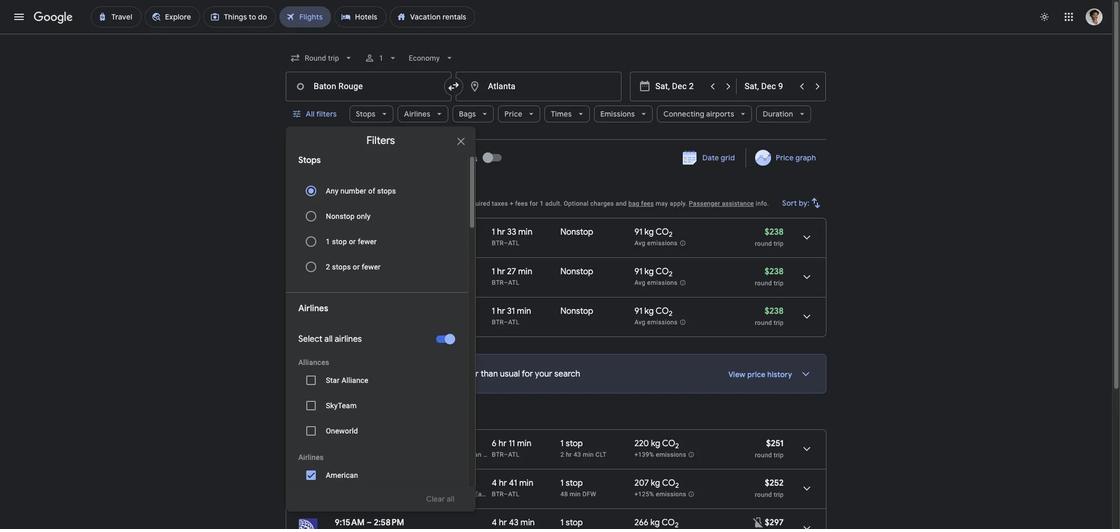 Task type: describe. For each thing, give the bounding box(es) containing it.
4 inside 'element'
[[492, 518, 497, 529]]

on
[[329, 200, 337, 208]]

graph
[[796, 153, 816, 163]]

flights for best departing flights
[[361, 184, 392, 197]]

by inside 12:56 pm operated by psa airlines as american eagle, psa airlines as american eagle
[[398, 452, 405, 459]]

departing for other
[[318, 410, 366, 424]]

+
[[510, 200, 514, 208]]

ranked
[[286, 200, 308, 208]]

alliances
[[298, 359, 329, 367]]

– inside "1 hr 27 min btr – atl"
[[504, 279, 508, 287]]

assistance
[[722, 200, 754, 208]]

than
[[481, 369, 498, 380]]

co for 11
[[662, 439, 676, 450]]

airports
[[706, 109, 735, 119]]

avg emissions for 1 hr 31 min
[[635, 319, 678, 327]]

91 for 1 hr 31 min
[[635, 306, 643, 317]]

2 stops or fewer
[[326, 263, 381, 272]]

or for stops
[[353, 263, 360, 272]]

bags
[[459, 109, 476, 119]]

266
[[635, 518, 649, 529]]

2 psa from the left
[[503, 452, 515, 459]]

fewer for 2 stops or fewer
[[362, 263, 381, 272]]

american inside search box
[[326, 472, 358, 480]]

total duration 6 hr 11 min. element
[[492, 439, 561, 451]]

hr inside 5:52 am – 11:33 am operated by envoy air as american eagle 4 hr 41 min btr – atl
[[499, 479, 507, 489]]

times
[[551, 109, 572, 119]]

co for 27
[[656, 267, 669, 277]]

american only image
[[414, 463, 455, 489]]

change appearance image
[[1032, 4, 1058, 30]]

number
[[341, 187, 366, 195]]

btr for 1 hr 27 min
[[492, 279, 504, 287]]

1 for 1 hr 31 min btr – atl
[[492, 306, 495, 317]]

trip for 11
[[774, 452, 784, 460]]

kg for 1 hr 33 min
[[645, 227, 654, 238]]

297 US dollars text field
[[765, 518, 784, 529]]

$251
[[766, 439, 784, 450]]

– down total duration 4 hr 41 min. element
[[504, 491, 508, 499]]

adult.
[[545, 200, 562, 208]]

select all airlines
[[298, 334, 362, 345]]

4 inside 5:52 am – 11:33 am operated by envoy air as american eagle 4 hr 41 min btr – atl
[[492, 479, 497, 489]]

nonstop flight. element for 1 hr 31 min
[[561, 306, 594, 319]]

connecting airports
[[664, 109, 735, 119]]

1 for 1 hr 33 min btr – atl
[[492, 227, 495, 238]]

usual
[[500, 369, 520, 380]]

this price for this flight doesn't include overhead bin access. if you need a carry-on bag, use the bags filter to update prices. image
[[752, 517, 765, 530]]

your
[[535, 369, 553, 380]]

view
[[729, 370, 746, 380]]

round for 33
[[755, 240, 772, 248]]

may
[[656, 200, 668, 208]]

min for 1 hr 31 min btr – atl
[[517, 306, 531, 317]]

2 fees from the left
[[641, 200, 654, 208]]

min for 1 hr 33 min btr – atl
[[518, 227, 533, 238]]

eagle inside 12:56 pm operated by psa airlines as american eagle, psa airlines as american eagle
[[580, 452, 596, 459]]

round for 11
[[755, 452, 772, 460]]

filters
[[316, 109, 337, 119]]

all
[[306, 109, 315, 119]]

other departing flights
[[286, 410, 399, 424]]

total duration 1 hr 33 min. element
[[492, 227, 561, 239]]

1 for 1 stop 2 hr 43 min clt
[[561, 439, 564, 450]]

based
[[309, 200, 327, 208]]

times button
[[545, 101, 590, 127]]

2 inside 1 stop 2 hr 43 min clt
[[561, 452, 564, 459]]

prices for prices include required taxes + fees for 1 adult. optional charges and bag fees may apply. passenger assistance
[[423, 200, 441, 208]]

$238 for 1 hr 27 min
[[765, 267, 784, 277]]

91 kg co 2 for 1 hr 33 min
[[635, 227, 673, 239]]

total duration 1 hr 27 min. element
[[492, 267, 561, 279]]

connecting
[[664, 109, 705, 119]]

envoy
[[407, 491, 424, 499]]

stop for 1 stop 2 hr 43 min clt
[[566, 439, 583, 450]]

total duration 1 hr 31 min. element
[[492, 306, 561, 319]]

nonstop for 1 hr 27 min
[[561, 267, 594, 277]]

are
[[349, 369, 362, 380]]

2 and from the left
[[616, 200, 627, 208]]

clt
[[596, 452, 607, 459]]

btr for 1 hr 33 min
[[492, 240, 504, 247]]

airlines button
[[398, 101, 449, 127]]

american inside 5:52 am – 11:33 am operated by envoy air as american eagle 4 hr 41 min btr – atl
[[445, 491, 473, 499]]

ranked based on price and convenience
[[286, 200, 405, 208]]

airlines down total duration 6 hr 11 min. element
[[517, 452, 539, 459]]

1 for 1 hr 27 min btr – atl
[[492, 267, 495, 277]]

6 hr 11 min btr – atl
[[492, 439, 532, 459]]

total duration 4 hr 41 min. element
[[492, 479, 561, 491]]

Departure time: 5:52 AM. text field
[[335, 479, 366, 489]]

4 hr 43 min
[[492, 518, 535, 529]]

flight details. leaves baton rouge metropolitan airport at 6:00 am on saturday, december 2 and arrives at hartsfield-jackson atlanta international airport at 8:33 am on saturday, december 2. image
[[795, 225, 820, 250]]

best
[[286, 184, 308, 197]]

emissions for 27
[[647, 280, 678, 287]]

emissions for 33
[[647, 240, 678, 247]]

0 horizontal spatial price
[[338, 200, 353, 208]]

prices include required taxes + fees for 1 adult. optional charges and bag fees may apply. passenger assistance
[[423, 200, 754, 208]]

prices
[[325, 154, 347, 163]]

delta
[[335, 240, 350, 247]]

1 for 1 stop or fewer
[[326, 238, 330, 246]]

alliance
[[342, 377, 369, 385]]

bag fees button
[[629, 200, 654, 208]]

– right 9:15 am "text field"
[[367, 518, 372, 529]]

1 horizontal spatial price
[[748, 370, 766, 380]]

$238 round trip for 1 hr 31 min
[[755, 306, 784, 327]]

kg for 6 hr 11 min
[[651, 439, 661, 450]]

2 inside the stops option group
[[326, 263, 330, 272]]

5:52 am – 11:33 am operated by envoy air as american eagle 4 hr 41 min btr – atl
[[335, 479, 534, 499]]

emissions for 11
[[656, 452, 686, 459]]

date grid
[[703, 153, 735, 163]]

sort by:
[[782, 199, 810, 208]]

btr inside 5:52 am – 11:33 am operated by envoy air as american eagle 4 hr 41 min btr – atl
[[492, 491, 504, 499]]

hr for 1 hr 31 min btr – atl
[[497, 306, 505, 317]]

grid
[[721, 153, 735, 163]]

emissions for 31
[[647, 319, 678, 327]]

– inside '1 hr 31 min btr – atl'
[[504, 319, 508, 326]]

taxes
[[492, 200, 508, 208]]

1 stop
[[561, 518, 583, 529]]

operated inside 12:56 pm operated by psa airlines as american eagle, psa airlines as american eagle
[[369, 452, 396, 459]]

Arrival time: 11:33 AM. text field
[[375, 479, 408, 489]]

1 hr 31 min btr – atl
[[492, 306, 531, 326]]

1 and from the left
[[355, 200, 366, 208]]

43 inside 1 stop 2 hr 43 min clt
[[574, 452, 581, 459]]

1 stop 2 hr 43 min clt
[[561, 439, 607, 459]]

91 kg co 2 for 1 hr 27 min
[[635, 267, 673, 279]]

date grid button
[[675, 148, 744, 167]]

passenger assistance button
[[689, 200, 754, 208]]

Departure time: 10:54 AM. text field
[[335, 267, 371, 277]]

1 hr 33 min btr – atl
[[492, 227, 533, 247]]

3 1 stop flight. element from the top
[[561, 518, 583, 530]]

207 kg co 2
[[635, 479, 679, 491]]

$251 round trip
[[755, 439, 784, 460]]

departing for best
[[310, 184, 359, 197]]

atl for 11
[[508, 452, 520, 459]]

american up 1 stop 48 min dfw
[[550, 452, 578, 459]]

view price history
[[729, 370, 792, 380]]

2:58 pm
[[374, 518, 404, 529]]

10:54 am
[[335, 267, 371, 277]]

nonstop for 1 hr 33 min
[[561, 227, 594, 238]]

9:15 am
[[335, 518, 365, 529]]

hr for 6 hr 11 min btr – atl
[[499, 439, 507, 450]]

stops button
[[350, 101, 394, 127]]

1 for 1
[[379, 54, 384, 62]]

2 for 1 hr 33 min
[[669, 230, 673, 239]]

0 vertical spatial for
[[530, 200, 538, 208]]

optional
[[564, 200, 589, 208]]

layover (1 of 1) is a 2 hr 43 min layover at charlotte douglas international airport in charlotte. element
[[561, 451, 629, 460]]

– inside 1 hr 33 min btr – atl
[[504, 240, 508, 247]]

11:33 am
[[375, 479, 408, 489]]

dfw
[[583, 491, 596, 499]]

$238 for 1 hr 31 min
[[765, 306, 784, 317]]

207
[[635, 479, 649, 489]]

cheaper
[[447, 369, 479, 380]]

emissions button
[[594, 101, 653, 127]]

min for 1 stop 48 min dfw
[[570, 491, 581, 499]]

price graph
[[776, 153, 816, 163]]

history
[[768, 370, 792, 380]]

+139% emissions
[[635, 452, 686, 459]]

main content containing best departing flights
[[286, 145, 827, 530]]

round for 27
[[755, 280, 772, 287]]

1 psa from the left
[[407, 452, 419, 459]]

91 for 1 hr 33 min
[[635, 227, 643, 238]]



Task type: locate. For each thing, give the bounding box(es) containing it.
for left your
[[522, 369, 533, 380]]

american left eagle,
[[453, 452, 482, 459]]

1:21 pm
[[380, 267, 407, 277]]

0 vertical spatial avg emissions
[[635, 240, 678, 247]]

4 atl from the top
[[508, 452, 520, 459]]

252 US dollars text field
[[765, 479, 784, 489]]

1 1 stop flight. element from the top
[[561, 439, 583, 451]]

nonstop inside the stops option group
[[326, 212, 355, 221]]

flights for other departing flights
[[368, 410, 399, 424]]

1 horizontal spatial price
[[776, 153, 794, 163]]

any for any dates
[[442, 154, 456, 163]]

close dialog image
[[455, 135, 468, 148]]

2 atl from the top
[[508, 279, 520, 287]]

btr down total duration 1 hr 31 min. element
[[492, 319, 504, 326]]

3 $238 from the top
[[765, 306, 784, 317]]

0 horizontal spatial stops
[[298, 155, 321, 166]]

by inside 5:52 am – 11:33 am operated by envoy air as american eagle 4 hr 41 min btr – atl
[[398, 491, 405, 499]]

2 for 4 hr 41 min
[[676, 482, 679, 491]]

5 atl from the top
[[508, 491, 520, 499]]

co for 31
[[656, 306, 669, 317]]

+139%
[[635, 452, 654, 459]]

round left flight details. leaves baton rouge metropolitan airport at 4:00 pm on saturday, december 2 and arrives at hartsfield-jackson atlanta international airport at 6:31 pm on saturday, december 2. icon
[[755, 320, 772, 327]]

0 horizontal spatial psa
[[407, 452, 419, 459]]

1 round from the top
[[755, 240, 772, 248]]

stop for 1 stop 48 min dfw
[[566, 479, 583, 489]]

kg for 1 hr 31 min
[[645, 306, 654, 317]]

1 btr from the top
[[492, 240, 504, 247]]

1 inside 1 hr 33 min btr – atl
[[492, 227, 495, 238]]

swap origin and destination. image
[[447, 80, 460, 93]]

min inside 1 stop 48 min dfw
[[570, 491, 581, 499]]

min right 41
[[519, 479, 534, 489]]

airlines down other
[[298, 454, 324, 462]]

min right 27
[[518, 267, 533, 277]]

btr
[[492, 240, 504, 247], [492, 279, 504, 287], [492, 319, 504, 326], [492, 452, 504, 459], [492, 491, 504, 499]]

flight details. leaves baton rouge metropolitan airport at 5:52 am on saturday, december 2 and arrives at hartsfield-jackson atlanta international airport at 11:33 am on saturday, december 2. image
[[795, 476, 820, 502]]

1 stop flight. element up 48
[[561, 479, 583, 491]]

round for 31
[[755, 320, 772, 327]]

+125% emissions
[[635, 491, 686, 499]]

2 vertical spatial nonstop flight. element
[[561, 306, 594, 319]]

0 vertical spatial avg
[[635, 240, 646, 247]]

1 vertical spatial 4
[[492, 518, 497, 529]]

2 vertical spatial 1 stop flight. element
[[561, 518, 583, 530]]

flight details. leaves baton rouge metropolitan airport at 9:15 am on saturday, december 2 and arrives at hartsfield-jackson atlanta international airport at 2:58 pm on saturday, december 2. image
[[795, 516, 820, 530]]

2 btr from the top
[[492, 279, 504, 287]]

all filters button
[[286, 101, 345, 127]]

round down $238 text box
[[755, 280, 772, 287]]

min right 48
[[570, 491, 581, 499]]

1 nonstop flight. element from the top
[[561, 227, 594, 239]]

2 inside 220 kg co 2
[[676, 442, 679, 451]]

fees right bag
[[641, 200, 654, 208]]

leaves baton rouge metropolitan airport at 5:52 am on saturday, december 2 and arrives at hartsfield-jackson atlanta international airport at 11:33 am on saturday, december 2. element
[[335, 479, 408, 489]]

flights up 12:56 pm
[[368, 410, 399, 424]]

flight details. leaves baton rouge metropolitan airport at 10:54 am on saturday, december 2 and arrives at hartsfield-jackson atlanta international airport at 1:21 pm on saturday, december 2. image
[[795, 265, 820, 290]]

0 horizontal spatial stops
[[332, 263, 351, 272]]

238 US dollars text field
[[765, 267, 784, 277]]

$238 round trip for 1 hr 33 min
[[755, 227, 784, 248]]

atl down 41
[[508, 491, 520, 499]]

1 inside 1 stop 48 min dfw
[[561, 479, 564, 489]]

co for 33
[[656, 227, 669, 238]]

any inside find the best price region
[[442, 154, 456, 163]]

2 vertical spatial 91
[[635, 306, 643, 317]]

btr down total duration 4 hr 41 min. element
[[492, 491, 504, 499]]

None text field
[[286, 72, 452, 101], [456, 72, 622, 101], [286, 72, 452, 101], [456, 72, 622, 101]]

4 trip from the top
[[774, 452, 784, 460]]

min inside 6 hr 11 min btr – atl
[[517, 439, 532, 450]]

$238 left "flight details. leaves baton rouge metropolitan airport at 10:54 am on saturday, december 2 and arrives at hartsfield-jackson atlanta international airport at 1:21 pm on saturday, december 2." "image"
[[765, 267, 784, 277]]

by left envoy
[[398, 491, 405, 499]]

5 btr from the top
[[492, 491, 504, 499]]

prices for prices are currently
[[324, 369, 347, 380]]

1 vertical spatial fewer
[[362, 263, 381, 272]]

1 vertical spatial 91
[[635, 267, 643, 277]]

flight details. leaves baton rouge metropolitan airport at 12:56 pm on saturday, december 2 and arrives at hartsfield-jackson atlanta international airport at 8:07 pm on saturday, december 2. image
[[795, 437, 820, 462]]

airlines right stops popup button
[[404, 109, 431, 119]]

3 91 kg co 2 from the top
[[635, 306, 673, 319]]

0 horizontal spatial fees
[[515, 200, 528, 208]]

stop down 48
[[566, 518, 583, 529]]

atl down '31'
[[508, 319, 520, 326]]

1 $238 round trip from the top
[[755, 227, 784, 248]]

1 vertical spatial any
[[326, 187, 339, 195]]

– right eagle,
[[504, 452, 508, 459]]

4
[[492, 479, 497, 489], [492, 518, 497, 529]]

kg inside 220 kg co 2
[[651, 439, 661, 450]]

any left dates
[[442, 154, 456, 163]]

price right bags 'popup button'
[[505, 109, 523, 119]]

hr for 4 hr 43 min
[[499, 518, 507, 529]]

round inside $252 round trip
[[755, 492, 772, 499]]

atl down 33
[[508, 240, 520, 247]]

1 vertical spatial stops
[[332, 263, 351, 272]]

48
[[561, 491, 568, 499]]

3 trip from the top
[[774, 320, 784, 327]]

required
[[466, 200, 490, 208]]

stop
[[332, 238, 347, 246], [566, 439, 583, 450], [566, 479, 583, 489], [566, 518, 583, 529]]

0 vertical spatial 4
[[492, 479, 497, 489]]

+125%
[[635, 491, 654, 499]]

1 vertical spatial flights
[[368, 410, 399, 424]]

prices left are at the left bottom of the page
[[324, 369, 347, 380]]

2 vertical spatial $238
[[765, 306, 784, 317]]

1 horizontal spatial any
[[442, 154, 456, 163]]

2 inside 207 kg co 2
[[676, 482, 679, 491]]

btr down 6
[[492, 452, 504, 459]]

1 vertical spatial price
[[776, 153, 794, 163]]

atl inside "1 hr 27 min btr – atl"
[[508, 279, 520, 287]]

0 horizontal spatial eagle
[[475, 491, 491, 499]]

for
[[530, 200, 538, 208], [522, 369, 533, 380]]

251 US dollars text field
[[766, 439, 784, 450]]

of
[[368, 187, 375, 195]]

passenger
[[689, 200, 720, 208]]

atl inside '1 hr 31 min btr – atl'
[[508, 319, 520, 326]]

Arrival time: 2:58 PM. text field
[[374, 518, 404, 529]]

Return text field
[[745, 72, 793, 101]]

0 vertical spatial 91 kg co 2
[[635, 227, 673, 239]]

5 trip from the top
[[774, 492, 784, 499]]

any for any number of stops
[[326, 187, 339, 195]]

1 238 us dollars text field from the top
[[765, 227, 784, 238]]

1 for 1 stop 48 min dfw
[[561, 479, 564, 489]]

0 horizontal spatial and
[[355, 200, 366, 208]]

operated inside 5:52 am – 11:33 am operated by envoy air as american eagle 4 hr 41 min btr – atl
[[369, 491, 396, 499]]

as down total duration 6 hr 11 min. element
[[541, 452, 548, 459]]

min inside 1 hr 33 min btr – atl
[[518, 227, 533, 238]]

1 avg emissions from the top
[[635, 240, 678, 247]]

12:56 pm
[[335, 439, 369, 450]]

stop inside 1 stop 48 min dfw
[[566, 479, 583, 489]]

2 vertical spatial 91 kg co 2
[[635, 306, 673, 319]]

1 stop 48 min dfw
[[561, 479, 596, 499]]

min
[[518, 227, 533, 238], [518, 267, 533, 277], [517, 306, 531, 317], [517, 439, 532, 450], [583, 452, 594, 459], [519, 479, 534, 489], [570, 491, 581, 499], [521, 518, 535, 529]]

stops down delta
[[332, 263, 351, 272]]

hr right 6
[[499, 439, 507, 450]]

1 inside '1 hr 31 min btr – atl'
[[492, 306, 495, 317]]

2 round from the top
[[755, 280, 772, 287]]

1 horizontal spatial prices
[[423, 200, 441, 208]]

0 vertical spatial 91
[[635, 227, 643, 238]]

hr inside total duration 4 hr 43 min. 'element'
[[499, 518, 507, 529]]

filters
[[367, 134, 395, 147]]

2 238 us dollars text field from the top
[[765, 306, 784, 317]]

4 left 41
[[492, 479, 497, 489]]

238 us dollars text field left flight details. leaves baton rouge metropolitan airport at 4:00 pm on saturday, december 2 and arrives at hartsfield-jackson atlanta international airport at 6:31 pm on saturday, december 2. icon
[[765, 306, 784, 317]]

238 us dollars text field for 1 hr 33 min
[[765, 227, 784, 238]]

min left clt
[[583, 452, 594, 459]]

track prices
[[304, 154, 347, 163]]

1 91 kg co 2 from the top
[[635, 227, 673, 239]]

0 vertical spatial or
[[349, 238, 356, 246]]

0 vertical spatial fewer
[[358, 238, 377, 246]]

as
[[445, 452, 452, 459], [541, 452, 548, 459], [436, 491, 443, 499]]

4 down total duration 4 hr 41 min. element
[[492, 518, 497, 529]]

avg for 1 hr 33 min
[[635, 240, 646, 247]]

Departure time: 9:15 AM. text field
[[335, 518, 365, 529]]

btr down total duration 1 hr 27 min. element
[[492, 279, 504, 287]]

min for 1 hr 27 min btr – atl
[[518, 267, 533, 277]]

11
[[509, 439, 515, 450]]

trip down $252
[[774, 492, 784, 499]]

1 vertical spatial 238 us dollars text field
[[765, 306, 784, 317]]

43 left clt
[[574, 452, 581, 459]]

fees right +
[[515, 200, 528, 208]]

– down 27
[[504, 279, 508, 287]]

atl inside 6 hr 11 min btr – atl
[[508, 452, 520, 459]]

43 down 41
[[509, 518, 519, 529]]

hr inside 1 stop 2 hr 43 min clt
[[566, 452, 572, 459]]

stop inside option group
[[332, 238, 347, 246]]

1 inside "1 hr 27 min btr – atl"
[[492, 267, 495, 277]]

$238 for 1 hr 33 min
[[765, 227, 784, 238]]

0 vertical spatial 1 stop flight. element
[[561, 439, 583, 451]]

2 $238 round trip from the top
[[755, 267, 784, 287]]

round up $238 text box
[[755, 240, 772, 248]]

min inside 1 stop 2 hr 43 min clt
[[583, 452, 594, 459]]

btr inside 6 hr 11 min btr – atl
[[492, 452, 504, 459]]

1 horizontal spatial as
[[445, 452, 452, 459]]

round down $252
[[755, 492, 772, 499]]

1 stop flight. element up 1 stop 48 min dfw
[[561, 439, 583, 451]]

stops up the filters
[[356, 109, 376, 119]]

1 vertical spatial for
[[522, 369, 533, 380]]

1 horizontal spatial 43
[[574, 452, 581, 459]]

hr left 41
[[499, 479, 507, 489]]

flight details. leaves baton rouge metropolitan airport at 4:00 pm on saturday, december 2 and arrives at hartsfield-jackson atlanta international airport at 6:31 pm on saturday, december 2. image
[[795, 304, 820, 330]]

– down 33
[[504, 240, 508, 247]]

hr inside 6 hr 11 min btr – atl
[[499, 439, 507, 450]]

only
[[357, 212, 371, 221]]

2 for 1 hr 31 min
[[669, 310, 673, 319]]

0 vertical spatial by
[[398, 452, 405, 459]]

round inside $251 round trip
[[755, 452, 772, 460]]

airlines inside popup button
[[404, 109, 431, 119]]

$252
[[765, 479, 784, 489]]

1 hr 27 min btr – atl
[[492, 267, 533, 287]]

2 nonstop flight. element from the top
[[561, 267, 594, 279]]

$238 down sort
[[765, 227, 784, 238]]

0 horizontal spatial 43
[[509, 518, 519, 529]]

1 horizontal spatial eagle
[[580, 452, 596, 459]]

1 inside popup button
[[379, 54, 384, 62]]

stops up convenience
[[377, 187, 396, 195]]

0 horizontal spatial price
[[505, 109, 523, 119]]

1 trip from the top
[[774, 240, 784, 248]]

flights
[[361, 184, 392, 197], [368, 410, 399, 424]]

stop for 1 stop or fewer
[[332, 238, 347, 246]]

trip inside $252 round trip
[[774, 492, 784, 499]]

stops option group
[[298, 179, 455, 280]]

fewer for 1 stop or fewer
[[358, 238, 377, 246]]

1 stop flight. element
[[561, 439, 583, 451], [561, 479, 583, 491], [561, 518, 583, 530]]

2 for 1 hr 27 min
[[669, 270, 673, 279]]

all filters
[[306, 109, 337, 119]]

1 91 from the top
[[635, 227, 643, 238]]

2 91 from the top
[[635, 267, 643, 277]]

1 vertical spatial price
[[748, 370, 766, 380]]

prices left include
[[423, 200, 441, 208]]

None field
[[286, 49, 358, 68], [405, 49, 459, 68], [286, 49, 358, 68], [405, 49, 459, 68]]

2 for 6 hr 11 min
[[676, 442, 679, 451]]

1 stop flight. element for 6 hr 11 min
[[561, 439, 583, 451]]

departing up oneworld
[[318, 410, 366, 424]]

price left graph
[[776, 153, 794, 163]]

or for stop
[[349, 238, 356, 246]]

238 us dollars text field down sort
[[765, 227, 784, 238]]

by:
[[799, 199, 810, 208]]

hr left '31'
[[497, 306, 505, 317]]

layover (1 of 1) is a 48 min layover at dallas/fort worth international airport in dallas. element
[[561, 491, 629, 499]]

2 trip from the top
[[774, 280, 784, 287]]

0 vertical spatial eagle
[[580, 452, 596, 459]]

1 avg from the top
[[635, 240, 646, 247]]

round down $251 text field
[[755, 452, 772, 460]]

– inside 6 hr 11 min btr – atl
[[504, 452, 508, 459]]

1 horizontal spatial fees
[[641, 200, 654, 208]]

or
[[349, 238, 356, 246], [353, 263, 360, 272]]

nonstop flight. element for 1 hr 27 min
[[561, 267, 594, 279]]

leaves baton rouge metropolitan airport at 10:54 am on saturday, december 2 and arrives at hartsfield-jackson atlanta international airport at 1:21 pm on saturday, december 2. element
[[335, 267, 407, 277]]

atl
[[508, 240, 520, 247], [508, 279, 520, 287], [508, 319, 520, 326], [508, 452, 520, 459], [508, 491, 520, 499]]

5:52 am
[[335, 479, 366, 489]]

view price history image
[[793, 362, 819, 387]]

1 horizontal spatial psa
[[503, 452, 515, 459]]

trip up $238 text box
[[774, 240, 784, 248]]

american right air
[[445, 491, 473, 499]]

1 vertical spatial by
[[398, 491, 405, 499]]

as right air
[[436, 491, 443, 499]]

43 inside 'element'
[[509, 518, 519, 529]]

$238
[[765, 227, 784, 238], [765, 267, 784, 277], [765, 306, 784, 317]]

star
[[326, 377, 340, 385]]

0 vertical spatial 43
[[574, 452, 581, 459]]

psa down 11
[[503, 452, 515, 459]]

currently
[[364, 369, 398, 380]]

price right on
[[338, 200, 353, 208]]

min down total duration 4 hr 41 min. element
[[521, 518, 535, 529]]

2 operated from the top
[[369, 491, 396, 499]]

1 vertical spatial 91 kg co 2
[[635, 267, 673, 279]]

min for 6 hr 11 min btr – atl
[[517, 439, 532, 450]]

hr down total duration 4 hr 41 min. element
[[499, 518, 507, 529]]

hr for 1 hr 33 min btr – atl
[[497, 227, 505, 238]]

for left adult. on the top of the page
[[530, 200, 538, 208]]

eagle inside 5:52 am – 11:33 am operated by envoy air as american eagle 4 hr 41 min btr – atl
[[475, 491, 491, 499]]

1 vertical spatial $238 round trip
[[755, 267, 784, 287]]

round
[[755, 240, 772, 248], [755, 280, 772, 287], [755, 320, 772, 327], [755, 452, 772, 460], [755, 492, 772, 499]]

2 $238 from the top
[[765, 267, 784, 277]]

0 vertical spatial prices
[[423, 200, 441, 208]]

hr left clt
[[566, 452, 572, 459]]

price button
[[498, 101, 541, 127]]

airlines up select at the left
[[298, 304, 328, 314]]

1 vertical spatial 1 stop flight. element
[[561, 479, 583, 491]]

33
[[507, 227, 516, 238]]

stops inside stops popup button
[[356, 109, 376, 119]]

btr for 1 hr 31 min
[[492, 319, 504, 326]]

3 avg emissions from the top
[[635, 319, 678, 327]]

eagle,
[[483, 452, 501, 459]]

9:15 am – 2:58 pm
[[335, 518, 404, 529]]

date
[[703, 153, 719, 163]]

1 for 1 stop
[[561, 518, 564, 529]]

1 vertical spatial avg
[[635, 280, 646, 287]]

–
[[504, 240, 508, 247], [373, 267, 378, 277], [504, 279, 508, 287], [504, 319, 508, 326], [504, 452, 508, 459], [368, 479, 373, 489], [504, 491, 508, 499], [367, 518, 372, 529]]

238 US dollars text field
[[765, 227, 784, 238], [765, 306, 784, 317]]

any dates
[[442, 154, 478, 163]]

cheaper than usual for your search
[[445, 369, 580, 380]]

price for price
[[505, 109, 523, 119]]

kg for 4 hr 41 min
[[651, 479, 660, 489]]

91 kg co 2
[[635, 227, 673, 239], [635, 267, 673, 279], [635, 306, 673, 319]]

– left arrival time: 1:21 pm. text box
[[373, 267, 378, 277]]

1 inside the stops option group
[[326, 238, 330, 246]]

as up american only image
[[445, 452, 452, 459]]

avg emissions for 1 hr 33 min
[[635, 240, 678, 247]]

sort by: button
[[778, 191, 827, 216]]

eagle up 1 stop 48 min dfw
[[580, 452, 596, 459]]

departing up on
[[310, 184, 359, 197]]

2 by from the top
[[398, 491, 405, 499]]

airlines up american only image
[[421, 452, 443, 459]]

min right 11
[[517, 439, 532, 450]]

3 nonstop flight. element from the top
[[561, 306, 594, 319]]

1 vertical spatial eagle
[[475, 491, 491, 499]]

1 vertical spatial or
[[353, 263, 360, 272]]

min inside "1 hr 27 min btr – atl"
[[518, 267, 533, 277]]

3 91 from the top
[[635, 306, 643, 317]]

1 stop or fewer
[[326, 238, 377, 246]]

price for price graph
[[776, 153, 794, 163]]

btr inside "1 hr 27 min btr – atl"
[[492, 279, 504, 287]]

btr inside '1 hr 31 min btr – atl'
[[492, 319, 504, 326]]

1 stop flight. element down 48
[[561, 518, 583, 530]]

co
[[656, 227, 669, 238], [656, 267, 669, 277], [656, 306, 669, 317], [662, 439, 676, 450], [662, 479, 676, 489], [662, 518, 675, 529]]

min right '31'
[[517, 306, 531, 317]]

kg
[[645, 227, 654, 238], [645, 267, 654, 277], [645, 306, 654, 317], [651, 439, 661, 450], [651, 479, 660, 489], [651, 518, 660, 529]]

find the best price region
[[286, 145, 827, 176]]

atl inside 5:52 am – 11:33 am operated by envoy air as american eagle 4 hr 41 min btr – atl
[[508, 491, 520, 499]]

min inside '1 hr 31 min btr – atl'
[[517, 306, 531, 317]]

0 vertical spatial $238 round trip
[[755, 227, 784, 248]]

2 vertical spatial $238 round trip
[[755, 306, 784, 327]]

1 vertical spatial avg emissions
[[635, 280, 678, 287]]

trip for 27
[[774, 280, 784, 287]]

kg for 1 hr 27 min
[[645, 267, 654, 277]]

2
[[669, 230, 673, 239], [326, 263, 330, 272], [669, 270, 673, 279], [669, 310, 673, 319], [676, 442, 679, 451], [561, 452, 564, 459], [676, 482, 679, 491]]

2 4 from the top
[[492, 518, 497, 529]]

min inside 5:52 am – 11:33 am operated by envoy air as american eagle 4 hr 41 min btr – atl
[[519, 479, 534, 489]]

2 horizontal spatial as
[[541, 452, 548, 459]]

hr
[[497, 227, 505, 238], [497, 267, 505, 277], [497, 306, 505, 317], [499, 439, 507, 450], [566, 452, 572, 459], [499, 479, 507, 489], [499, 518, 507, 529]]

1 vertical spatial operated
[[369, 491, 396, 499]]

trip inside $251 round trip
[[774, 452, 784, 460]]

other
[[286, 410, 315, 424]]

price graph button
[[748, 148, 825, 167]]

27
[[507, 267, 516, 277]]

3 atl from the top
[[508, 319, 520, 326]]

– down '31'
[[504, 319, 508, 326]]

0 vertical spatial 238 us dollars text field
[[765, 227, 784, 238]]

american
[[453, 452, 482, 459], [550, 452, 578, 459], [326, 472, 358, 480], [445, 491, 473, 499]]

price right view
[[748, 370, 766, 380]]

search
[[555, 369, 580, 380]]

1 vertical spatial nonstop flight. element
[[561, 267, 594, 279]]

1 4 from the top
[[492, 479, 497, 489]]

$238 left flight details. leaves baton rouge metropolitan airport at 4:00 pm on saturday, december 2 and arrives at hartsfield-jackson atlanta international airport at 6:31 pm on saturday, december 2. icon
[[765, 306, 784, 317]]

1 horizontal spatial stops
[[356, 109, 376, 119]]

Departure text field
[[656, 72, 704, 101]]

1 operated from the top
[[369, 452, 396, 459]]

hr inside "1 hr 27 min btr – atl"
[[497, 267, 505, 277]]

price inside button
[[776, 153, 794, 163]]

1 stop flight. element for 4 hr 41 min
[[561, 479, 583, 491]]

2 1 stop flight. element from the top
[[561, 479, 583, 491]]

hr for 1 hr 27 min btr – atl
[[497, 267, 505, 277]]

stops left prices
[[298, 155, 321, 166]]

1 inside 1 stop 2 hr 43 min clt
[[561, 439, 564, 450]]

trip for 33
[[774, 240, 784, 248]]

convenience
[[367, 200, 405, 208]]

hr left 27
[[497, 267, 505, 277]]

0 vertical spatial flights
[[361, 184, 392, 197]]

by up '11:33 am' text box
[[398, 452, 405, 459]]

price inside popup button
[[505, 109, 523, 119]]

2 vertical spatial avg
[[635, 319, 646, 327]]

3 btr from the top
[[492, 319, 504, 326]]

psa up american only image
[[407, 452, 419, 459]]

loading results progress bar
[[0, 34, 1113, 36]]

1 fees from the left
[[515, 200, 528, 208]]

track
[[304, 154, 323, 163]]

nonstop flight. element for 1 hr 33 min
[[561, 227, 594, 239]]

skyteam
[[326, 402, 357, 410]]

3 round from the top
[[755, 320, 772, 327]]

0 vertical spatial any
[[442, 154, 456, 163]]

3 avg from the top
[[635, 319, 646, 327]]

hr inside 1 hr 33 min btr – atl
[[497, 227, 505, 238]]

2 avg from the top
[[635, 280, 646, 287]]

4 round from the top
[[755, 452, 772, 460]]

4 btr from the top
[[492, 452, 504, 459]]

btr for 6 hr 11 min
[[492, 452, 504, 459]]

avg for 1 hr 27 min
[[635, 280, 646, 287]]

1 inside "1 stop flight." element
[[561, 518, 564, 529]]

operated up '11:33 am' text box
[[369, 452, 396, 459]]

kg inside 207 kg co 2
[[651, 479, 660, 489]]

min for 4 hr 43 min
[[521, 518, 535, 529]]

atl for 31
[[508, 319, 520, 326]]

flights up convenience
[[361, 184, 392, 197]]

btr down total duration 1 hr 33 min. element
[[492, 240, 504, 247]]

hr inside '1 hr 31 min btr – atl'
[[497, 306, 505, 317]]

avg emissions for 1 hr 27 min
[[635, 280, 678, 287]]

238 us dollars text field for 1 hr 31 min
[[765, 306, 784, 317]]

stop up layover (1 of 1) is a 2 hr 43 min layover at charlotte douglas international airport in charlotte. element
[[566, 439, 583, 450]]

fewer
[[358, 238, 377, 246], [362, 263, 381, 272]]

0 vertical spatial nonstop flight. element
[[561, 227, 594, 239]]

0 vertical spatial stops
[[356, 109, 376, 119]]

Arrival time: 1:21 PM. text field
[[380, 267, 407, 277]]

1 atl from the top
[[508, 240, 520, 247]]

2 vertical spatial avg emissions
[[635, 319, 678, 327]]

charges
[[591, 200, 614, 208]]

nonstop only
[[326, 212, 371, 221]]

atl for 33
[[508, 240, 520, 247]]

and left bag
[[616, 200, 627, 208]]

0 vertical spatial operated
[[369, 452, 396, 459]]

1 vertical spatial stops
[[298, 155, 321, 166]]

oneworld
[[326, 427, 358, 436]]

1 $238 from the top
[[765, 227, 784, 238]]

co inside 220 kg co 2
[[662, 439, 676, 450]]

dates
[[458, 154, 478, 163]]

0 vertical spatial price
[[338, 200, 353, 208]]

emissions
[[600, 109, 635, 119]]

None search field
[[286, 45, 827, 530]]

nonstop flight. element
[[561, 227, 594, 239], [561, 267, 594, 279], [561, 306, 594, 319]]

0 horizontal spatial prices
[[324, 369, 347, 380]]

and down any number of stops
[[355, 200, 366, 208]]

operated down '11:33 am' text box
[[369, 491, 396, 499]]

avg for 1 hr 31 min
[[635, 319, 646, 327]]

$238 round trip for 1 hr 27 min
[[755, 267, 784, 287]]

trip for 31
[[774, 320, 784, 327]]

0 vertical spatial price
[[505, 109, 523, 119]]

atl for 27
[[508, 279, 520, 287]]

main content
[[286, 145, 827, 530]]

as inside 5:52 am – 11:33 am operated by envoy air as american eagle 4 hr 41 min btr – atl
[[436, 491, 443, 499]]

prices are currently
[[324, 369, 400, 380]]

stop down nonstop only
[[332, 238, 347, 246]]

2 91 kg co 2 from the top
[[635, 267, 673, 279]]

hr left 33
[[497, 227, 505, 238]]

atl inside 1 hr 33 min btr – atl
[[508, 240, 520, 247]]

best departing flights
[[286, 184, 392, 197]]

1 horizontal spatial stops
[[377, 187, 396, 195]]

0 horizontal spatial any
[[326, 187, 339, 195]]

1 horizontal spatial and
[[616, 200, 627, 208]]

nonstop for 1 hr 31 min
[[561, 306, 594, 317]]

main menu image
[[13, 11, 25, 23]]

sort
[[782, 199, 797, 208]]

3 $238 round trip from the top
[[755, 306, 784, 327]]

select
[[298, 334, 323, 345]]

1 vertical spatial 43
[[509, 518, 519, 529]]

43
[[574, 452, 581, 459], [509, 518, 519, 529]]

stop inside 1 stop 2 hr 43 min clt
[[566, 439, 583, 450]]

total duration 4 hr 43 min. element
[[492, 518, 561, 530]]

any inside the stops option group
[[326, 187, 339, 195]]

duration
[[763, 109, 794, 119]]

0 vertical spatial departing
[[310, 184, 359, 197]]

– right 5:52 am
[[368, 479, 373, 489]]

1 vertical spatial prices
[[324, 369, 347, 380]]

5 round from the top
[[755, 492, 772, 499]]

0 horizontal spatial as
[[436, 491, 443, 499]]

1 vertical spatial departing
[[318, 410, 366, 424]]

any up on
[[326, 187, 339, 195]]

atl down 11
[[508, 452, 520, 459]]

stop up 48
[[566, 479, 583, 489]]

12:56 pm operated by psa airlines as american eagle, psa airlines as american eagle
[[335, 439, 596, 459]]

min right 33
[[518, 227, 533, 238]]

91 kg co 2 for 1 hr 31 min
[[635, 306, 673, 319]]

min inside 'element'
[[521, 518, 535, 529]]

atl down 27
[[508, 279, 520, 287]]

any number of stops
[[326, 187, 396, 195]]

btr inside 1 hr 33 min btr – atl
[[492, 240, 504, 247]]

leaves baton rouge metropolitan airport at 9:15 am on saturday, december 2 and arrives at hartsfield-jackson atlanta international airport at 2:58 pm on saturday, december 2. element
[[335, 518, 404, 529]]

2 avg emissions from the top
[[635, 280, 678, 287]]

0 vertical spatial $238
[[765, 227, 784, 238]]

91 for 1 hr 27 min
[[635, 267, 643, 277]]

$238 round trip left flight details. leaves baton rouge metropolitan airport at 4:00 pm on saturday, december 2 and arrives at hartsfield-jackson atlanta international airport at 6:31 pm on saturday, december 2. icon
[[755, 306, 784, 327]]

trip down $251 text field
[[774, 452, 784, 460]]

american down 12:56 pm
[[326, 472, 358, 480]]

none search field containing filters
[[286, 45, 827, 530]]

co inside 207 kg co 2
[[662, 479, 676, 489]]

air
[[426, 491, 434, 499]]

stop for 1 stop
[[566, 518, 583, 529]]

0 vertical spatial stops
[[377, 187, 396, 195]]

1 by from the top
[[398, 452, 405, 459]]

trip down $238 text box
[[774, 280, 784, 287]]

1 vertical spatial $238
[[765, 267, 784, 277]]



Task type: vqa. For each thing, say whether or not it's contained in the screenshot.
SEARCH FIELD containing Filters
yes



